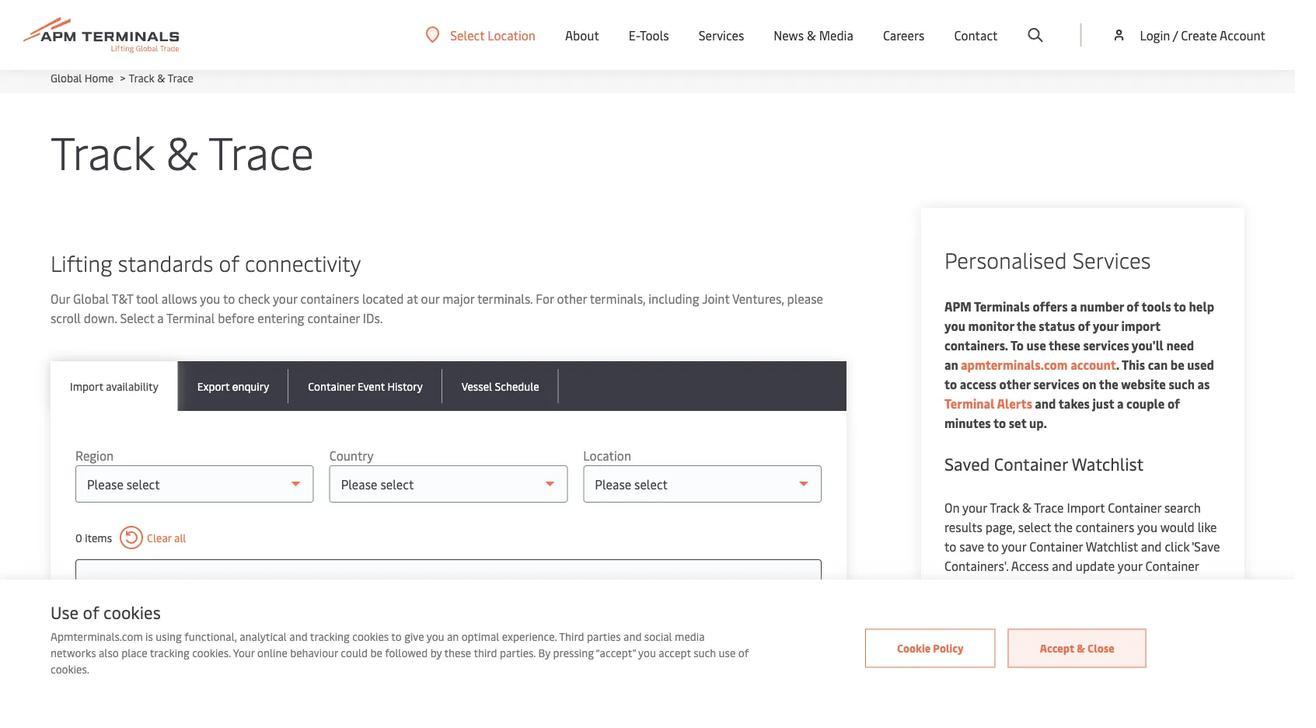 Task type: locate. For each thing, give the bounding box(es) containing it.
alerts
[[998, 396, 1033, 412]]

0 vertical spatial select
[[451, 26, 485, 43]]

1 vertical spatial services
[[1034, 376, 1080, 393]]

select inside button
[[451, 26, 485, 43]]

vessel schedule button
[[442, 362, 559, 411]]

terminal up minutes
[[945, 396, 995, 412]]

0 horizontal spatial import
[[70, 379, 103, 394]]

services up "number"
[[1073, 245, 1152, 274]]

also
[[99, 646, 119, 660]]

vessel
[[462, 379, 492, 394]]

these down status
[[1049, 337, 1081, 354]]

other inside . this can be used to access other services on the website such as terminal alerts
[[1000, 376, 1031, 393]]

watchlist down 'containers'.'
[[945, 578, 997, 594]]

analytical
[[240, 629, 287, 644]]

the right in
[[1139, 578, 1158, 594]]

such
[[1169, 376, 1195, 393], [694, 646, 716, 660]]

the up to
[[1017, 318, 1037, 334]]

services up .
[[1084, 337, 1130, 354]]

lifting standards of connectivity
[[51, 248, 361, 277]]

such inside . this can be used to access other services on the website such as terminal alerts
[[1169, 376, 1195, 393]]

e-
[[629, 27, 640, 43]]

such inside use of cookies apmterminals.com is using functional, analytical and tracking cookies to give you an optimal experience. third parties and social media networks also place tracking cookies. your online behaviour could be followed by these third parties. by pressing "accept" you accept such use of cookies.
[[694, 646, 716, 660]]

such left as
[[1169, 376, 1195, 393]]

0 vertical spatial cookies.
[[192, 646, 231, 660]]

type or paste your ids here.
[[92, 583, 226, 597]]

login
[[1141, 26, 1171, 43]]

tools
[[640, 27, 669, 43]]

terminals
[[975, 298, 1030, 315]]

0 horizontal spatial an
[[447, 629, 459, 644]]

1 vertical spatial tracking
[[150, 646, 190, 660]]

1 horizontal spatial be
[[1171, 357, 1185, 373]]

standards
[[118, 248, 213, 277]]

cookies down or
[[103, 601, 161, 624]]

0 horizontal spatial use
[[719, 646, 736, 660]]

0 horizontal spatial cookies
[[103, 601, 161, 624]]

create
[[1182, 26, 1218, 43]]

import inside button
[[70, 379, 103, 394]]

0 horizontal spatial services
[[699, 27, 745, 43]]

1 horizontal spatial import
[[1067, 500, 1105, 516]]

1 vertical spatial cookies.
[[51, 662, 89, 677]]

website up couple at right
[[1122, 376, 1167, 393]]

1 vertical spatial website
[[945, 597, 988, 614]]

container event history button
[[289, 362, 442, 411]]

0 horizontal spatial containers
[[301, 291, 359, 307]]

type
[[92, 583, 115, 597]]

global
[[51, 70, 82, 85], [73, 291, 109, 307]]

login / create account link
[[1112, 0, 1266, 70]]

1 horizontal spatial containers
[[1076, 519, 1135, 536]]

& inside popup button
[[807, 27, 816, 43]]

and up via
[[1052, 558, 1073, 575]]

0 vertical spatial services
[[1084, 337, 1130, 354]]

track right >
[[129, 70, 155, 85]]

containers inside on your track & trace import container search results page, select the containers you would like to save to your container watchlist and click 'save containers'. access and update your container watchlist directly via
[[1076, 519, 1135, 536]]

& for accept
[[1077, 641, 1086, 656]]

global inside the our global t&t tool allows you to check your containers located at our major terminals. for other terminals, including joint ventures, please scroll down. select a terminal before entering container ids.
[[73, 291, 109, 307]]

container event history
[[308, 379, 423, 394]]

or
[[118, 583, 128, 597]]

container left event
[[308, 379, 355, 394]]

use right to
[[1027, 337, 1047, 354]]

account
[[1071, 357, 1117, 373]]

0 vertical spatial other
[[557, 291, 587, 307]]

the right the on
[[1100, 376, 1119, 393]]

container down up.
[[995, 453, 1068, 476]]

tab list containing import availability
[[51, 362, 847, 411]]

and up up.
[[1035, 396, 1057, 412]]

followed
[[385, 646, 428, 660]]

to up before
[[223, 291, 235, 307]]

to left 'help'
[[1174, 298, 1187, 315]]

tracking down using
[[150, 646, 190, 660]]

your down "number"
[[1093, 318, 1119, 334]]

select location button
[[426, 26, 536, 43]]

1 horizontal spatial cookies.
[[192, 646, 231, 660]]

an inside use of cookies apmterminals.com is using functional, analytical and tracking cookies to give you an optimal experience. third parties and social media networks also place tracking cookies. your online behaviour could be followed by these third parties. by pressing "accept" you accept such use of cookies.
[[447, 629, 459, 644]]

before
[[218, 310, 255, 327]]

please
[[788, 291, 824, 307]]

import up 'update'
[[1067, 500, 1105, 516]]

our
[[51, 291, 70, 307]]

services up takes
[[1034, 376, 1080, 393]]

these right by at the bottom
[[444, 646, 472, 660]]

track up page,
[[990, 500, 1020, 516]]

2 vertical spatial trace
[[1035, 500, 1064, 516]]

1 vertical spatial use
[[719, 646, 736, 660]]

use right accept
[[719, 646, 736, 660]]

0 horizontal spatial these
[[444, 646, 472, 660]]

1 vertical spatial services
[[1073, 245, 1152, 274]]

2 vertical spatial track
[[990, 500, 1020, 516]]

0 vertical spatial be
[[1171, 357, 1185, 373]]

1 vertical spatial cookies
[[353, 629, 389, 644]]

located
[[362, 291, 404, 307]]

vessel schedule
[[462, 379, 540, 394]]

to left save
[[945, 539, 957, 555]]

0 horizontal spatial such
[[694, 646, 716, 660]]

a right just
[[1118, 396, 1124, 412]]

0 horizontal spatial be
[[371, 646, 383, 660]]

and up behaviour
[[290, 629, 308, 644]]

other right the for
[[557, 291, 587, 307]]

the right select
[[1055, 519, 1073, 536]]

trace inside on your track & trace import container search results page, select the containers you would like to save to your container watchlist and click 'save containers'. access and update your container watchlist directly via
[[1035, 500, 1064, 516]]

cookies. down networks on the left bottom of page
[[51, 662, 89, 677]]

website inside in the terminal website menu.
[[945, 597, 988, 614]]

be inside . this can be used to access other services on the website such as terminal alerts
[[1171, 357, 1185, 373]]

personalised
[[945, 245, 1068, 274]]

is
[[146, 629, 153, 644]]

use inside apm terminals offers a number of tools to help you monitor the status of your import containers. to use these services you'll need an
[[1027, 337, 1047, 354]]

of up the check
[[219, 248, 239, 277]]

track inside on your track & trace import container search results page, select the containers you would like to save to your container watchlist and click 'save containers'. access and update your container watchlist directly via
[[990, 500, 1020, 516]]

tracking
[[310, 629, 350, 644], [150, 646, 190, 660]]

major
[[443, 291, 475, 307]]

the inside apm terminals offers a number of tools to help you monitor the status of your import containers. to use these services you'll need an
[[1017, 318, 1037, 334]]

tool
[[136, 291, 159, 307]]

0 vertical spatial global
[[51, 70, 82, 85]]

here.
[[201, 583, 226, 597]]

0 horizontal spatial website
[[945, 597, 988, 614]]

to down page,
[[988, 539, 999, 555]]

1 horizontal spatial services
[[1084, 337, 1130, 354]]

1 horizontal spatial terminal
[[945, 396, 995, 412]]

be right could
[[371, 646, 383, 660]]

1 horizontal spatial an
[[945, 357, 959, 373]]

can
[[1149, 357, 1168, 373]]

1 horizontal spatial services
[[1073, 245, 1152, 274]]

0 horizontal spatial terminal
[[167, 310, 215, 327]]

you down 'social' in the bottom of the page
[[639, 646, 656, 660]]

to inside apm terminals offers a number of tools to help you monitor the status of your import containers. to use these services you'll need an
[[1174, 298, 1187, 315]]

& for track
[[166, 120, 198, 181]]

your up entering on the top
[[273, 291, 298, 307]]

of right couple at right
[[1168, 396, 1181, 412]]

the
[[1017, 318, 1037, 334], [1100, 376, 1119, 393], [1055, 519, 1073, 536], [1139, 578, 1158, 594]]

& for news
[[807, 27, 816, 43]]

0 vertical spatial such
[[1169, 376, 1195, 393]]

need
[[1167, 337, 1195, 354]]

0 horizontal spatial other
[[557, 291, 587, 307]]

global up down.
[[73, 291, 109, 307]]

could
[[341, 646, 368, 660]]

e-tools
[[629, 27, 669, 43]]

other up alerts on the bottom right
[[1000, 376, 1031, 393]]

be down need
[[1171, 357, 1185, 373]]

watchlist down just
[[1072, 453, 1144, 476]]

0 vertical spatial use
[[1027, 337, 1047, 354]]

contact
[[955, 27, 998, 43]]

import left availability
[[70, 379, 103, 394]]

careers button
[[883, 0, 925, 70]]

0 vertical spatial containers
[[301, 291, 359, 307]]

select location
[[451, 26, 536, 43]]

1 vertical spatial an
[[447, 629, 459, 644]]

0 horizontal spatial a
[[157, 310, 164, 327]]

your
[[233, 646, 255, 660]]

to left give
[[391, 629, 402, 644]]

1 vertical spatial terminal
[[945, 396, 995, 412]]

& inside button
[[1077, 641, 1086, 656]]

trace
[[168, 70, 194, 85], [209, 120, 314, 181], [1035, 500, 1064, 516]]

0 vertical spatial location
[[488, 26, 536, 43]]

a down tool
[[157, 310, 164, 327]]

0 vertical spatial cookies
[[103, 601, 161, 624]]

1 horizontal spatial a
[[1071, 298, 1078, 315]]

website down 'containers'.'
[[945, 597, 988, 614]]

watchlist up 'update'
[[1086, 539, 1139, 555]]

and inside the "and takes just a couple of minutes to set up."
[[1035, 396, 1057, 412]]

our global t&t tool allows you to check your containers located at our major terminals. for other terminals, including joint ventures, please scroll down. select a terminal before entering container ids.
[[51, 291, 824, 327]]

2 horizontal spatial a
[[1118, 396, 1124, 412]]

1 vertical spatial location
[[584, 448, 632, 464]]

use of cookies apmterminals.com is using functional, analytical and tracking cookies to give you an optimal experience. third parties and social media networks also place tracking cookies. your online behaviour could be followed by these third parties. by pressing "accept" you accept such use of cookies.
[[51, 601, 749, 677]]

a inside the "and takes just a couple of minutes to set up."
[[1118, 396, 1124, 412]]

2 horizontal spatial trace
[[1035, 500, 1064, 516]]

experience.
[[502, 629, 557, 644]]

1 horizontal spatial cookies
[[353, 629, 389, 644]]

1 horizontal spatial location
[[584, 448, 632, 464]]

a for tools
[[1071, 298, 1078, 315]]

you left would on the bottom right of the page
[[1138, 519, 1158, 536]]

you down the apm
[[945, 318, 966, 334]]

minutes
[[945, 415, 991, 432]]

optimal
[[462, 629, 500, 644]]

1 horizontal spatial such
[[1169, 376, 1195, 393]]

1 vertical spatial trace
[[209, 120, 314, 181]]

up.
[[1030, 415, 1048, 432]]

0 vertical spatial terminal
[[167, 310, 215, 327]]

an down containers.
[[945, 357, 959, 373]]

terminal
[[1160, 578, 1208, 594]]

& inside on your track & trace import container search results page, select the containers you would like to save to your container watchlist and click 'save containers'. access and update your container watchlist directly via
[[1023, 500, 1032, 516]]

1 horizontal spatial these
[[1049, 337, 1081, 354]]

a right offers on the right top
[[1071, 298, 1078, 315]]

0 vertical spatial track
[[129, 70, 155, 85]]

1 horizontal spatial other
[[1000, 376, 1031, 393]]

1 vertical spatial containers
[[1076, 519, 1135, 536]]

terminal down allows
[[167, 310, 215, 327]]

other inside the our global t&t tool allows you to check your containers located at our major terminals. for other terminals, including joint ventures, please scroll down. select a terminal before entering container ids.
[[557, 291, 587, 307]]

1 horizontal spatial website
[[1122, 376, 1167, 393]]

media
[[820, 27, 854, 43]]

at
[[407, 291, 418, 307]]

you right allows
[[200, 291, 220, 307]]

your up in
[[1118, 558, 1143, 575]]

container
[[308, 310, 360, 327]]

third
[[474, 646, 497, 660]]

of right accept
[[739, 646, 749, 660]]

such down media
[[694, 646, 716, 660]]

0 horizontal spatial trace
[[168, 70, 194, 85]]

scroll
[[51, 310, 81, 327]]

1 horizontal spatial select
[[451, 26, 485, 43]]

an inside apm terminals offers a number of tools to help you monitor the status of your import containers. to use these services you'll need an
[[945, 357, 959, 373]]

a inside apm terminals offers a number of tools to help you monitor the status of your import containers. to use these services you'll need an
[[1071, 298, 1078, 315]]

tab list
[[51, 362, 847, 411]]

an left optimal
[[447, 629, 459, 644]]

ids
[[184, 583, 199, 597]]

services inside apm terminals offers a number of tools to help you monitor the status of your import containers. to use these services you'll need an
[[1084, 337, 1130, 354]]

services right tools
[[699, 27, 745, 43]]

history
[[388, 379, 423, 394]]

containers up container
[[301, 291, 359, 307]]

and up "accept"
[[624, 629, 642, 644]]

0 items
[[75, 531, 112, 546]]

used
[[1188, 357, 1215, 373]]

of up the import
[[1127, 298, 1140, 315]]

0 vertical spatial import
[[70, 379, 103, 394]]

of down "number"
[[1078, 318, 1091, 334]]

1 vertical spatial be
[[371, 646, 383, 660]]

container down select
[[1030, 539, 1084, 555]]

0 horizontal spatial select
[[120, 310, 154, 327]]

0 vertical spatial an
[[945, 357, 959, 373]]

close
[[1088, 641, 1115, 656]]

1 vertical spatial such
[[694, 646, 716, 660]]

1 horizontal spatial use
[[1027, 337, 1047, 354]]

by
[[431, 646, 442, 660]]

to inside use of cookies apmterminals.com is using functional, analytical and tracking cookies to give you an optimal experience. third parties and social media networks also place tracking cookies. your online behaviour could be followed by these third parties. by pressing "accept" you accept such use of cookies.
[[391, 629, 402, 644]]

0 vertical spatial website
[[1122, 376, 1167, 393]]

import inside on your track & trace import container search results page, select the containers you would like to save to your container watchlist and click 'save containers'. access and update your container watchlist directly via
[[1067, 500, 1105, 516]]

about button
[[565, 0, 600, 70]]

1 vertical spatial import
[[1067, 500, 1105, 516]]

availability
[[106, 379, 158, 394]]

cookies up could
[[353, 629, 389, 644]]

a inside the our global t&t tool allows you to check your containers located at our major terminals. for other terminals, including joint ventures, please scroll down. select a terminal before entering container ids.
[[157, 310, 164, 327]]

to inside the our global t&t tool allows you to check your containers located at our major terminals. for other terminals, including joint ventures, please scroll down. select a terminal before entering container ids.
[[223, 291, 235, 307]]

1 vertical spatial global
[[73, 291, 109, 307]]

to left the access on the bottom of page
[[945, 376, 958, 393]]

&
[[807, 27, 816, 43], [157, 70, 165, 85], [166, 120, 198, 181], [1023, 500, 1032, 516], [1077, 641, 1086, 656]]

services button
[[699, 0, 745, 70]]

to left set
[[994, 415, 1007, 432]]

apmterminals.com
[[961, 357, 1068, 373]]

0 vertical spatial tracking
[[310, 629, 350, 644]]

1 vertical spatial select
[[120, 310, 154, 327]]

including
[[649, 291, 700, 307]]

1 vertical spatial other
[[1000, 376, 1031, 393]]

0 vertical spatial trace
[[168, 70, 194, 85]]

to
[[1011, 337, 1024, 354]]

1 vertical spatial these
[[444, 646, 472, 660]]

your down page,
[[1002, 539, 1027, 555]]

global left home
[[51, 70, 82, 85]]

you inside apm terminals offers a number of tools to help you monitor the status of your import containers. to use these services you'll need an
[[945, 318, 966, 334]]

your
[[273, 291, 298, 307], [1093, 318, 1119, 334], [963, 500, 988, 516], [1002, 539, 1027, 555], [1118, 558, 1143, 575], [160, 583, 181, 597]]

0 horizontal spatial location
[[488, 26, 536, 43]]

cookies. down functional,
[[192, 646, 231, 660]]

cookie policy
[[897, 641, 964, 656]]

using
[[156, 629, 182, 644]]

accept & close button
[[1009, 630, 1147, 669]]

just
[[1093, 396, 1115, 412]]

0 horizontal spatial services
[[1034, 376, 1080, 393]]

track down home
[[51, 120, 154, 181]]

tracking up behaviour
[[310, 629, 350, 644]]

containers up 'update'
[[1076, 519, 1135, 536]]

a
[[1071, 298, 1078, 315], [157, 310, 164, 327], [1118, 396, 1124, 412]]

0 vertical spatial these
[[1049, 337, 1081, 354]]

give
[[405, 629, 424, 644]]



Task type: vqa. For each thing, say whether or not it's contained in the screenshot.
status
yes



Task type: describe. For each thing, give the bounding box(es) containing it.
joint
[[702, 291, 730, 307]]

apmterminals.com
[[51, 629, 143, 644]]

news & media
[[774, 27, 854, 43]]

1 horizontal spatial tracking
[[310, 629, 350, 644]]

number
[[1081, 298, 1124, 315]]

these inside use of cookies apmterminals.com is using functional, analytical and tracking cookies to give you an optimal experience. third parties and social media networks also place tracking cookies. your online behaviour could be followed by these third parties. by pressing "accept" you accept such use of cookies.
[[444, 646, 472, 660]]

'save
[[1192, 539, 1221, 555]]

set
[[1009, 415, 1027, 432]]

accept
[[1040, 641, 1075, 656]]

clear all
[[147, 531, 186, 546]]

via
[[1045, 578, 1060, 594]]

access
[[1012, 558, 1049, 575]]

2 vertical spatial watchlist
[[945, 578, 997, 594]]

1 vertical spatial watchlist
[[1086, 539, 1139, 555]]

apmterminals.com account link
[[959, 357, 1117, 373]]

careers
[[883, 27, 925, 43]]

container up would on the bottom right of the page
[[1108, 500, 1162, 516]]

news & media button
[[774, 0, 854, 70]]

parties
[[587, 629, 621, 644]]

dashboard
[[1063, 578, 1123, 594]]

be inside use of cookies apmterminals.com is using functional, analytical and tracking cookies to give you an optimal experience. third parties and social media networks also place tracking cookies. your online behaviour could be followed by these third parties. by pressing "accept" you accept such use of cookies.
[[371, 646, 383, 660]]

еnquiry
[[232, 379, 269, 394]]

terminal inside . this can be used to access other services on the website such as terminal alerts
[[945, 396, 995, 412]]

as
[[1198, 376, 1211, 393]]

your inside the our global t&t tool allows you to check your containers located at our major terminals. for other terminals, including joint ventures, please scroll down. select a terminal before entering container ids.
[[273, 291, 298, 307]]

menu.
[[991, 597, 1026, 614]]

on
[[1083, 376, 1097, 393]]

and takes just a couple of minutes to set up.
[[945, 396, 1181, 432]]

apmterminals.com account
[[959, 357, 1117, 373]]

import availability button
[[51, 362, 178, 411]]

pressing
[[553, 646, 594, 660]]

these inside apm terminals offers a number of tools to help you monitor the status of your import containers. to use these services you'll need an
[[1049, 337, 1081, 354]]

you'll
[[1132, 337, 1164, 354]]

container inside button
[[308, 379, 355, 394]]

down.
[[84, 310, 117, 327]]

of inside the "and takes just a couple of minutes to set up."
[[1168, 396, 1181, 412]]

select inside the our global t&t tool allows you to check your containers located at our major terminals. for other terminals, including joint ventures, please scroll down. select a terminal before entering container ids.
[[120, 310, 154, 327]]

services inside . this can be used to access other services on the website such as terminal alerts
[[1034, 376, 1080, 393]]

apm
[[945, 298, 972, 315]]

containers inside the our global t&t tool allows you to check your containers located at our major terminals. for other terminals, including joint ventures, please scroll down. select a terminal before entering container ids.
[[301, 291, 359, 307]]

social
[[645, 629, 673, 644]]

directly
[[1000, 578, 1042, 594]]

and left click
[[1142, 539, 1162, 555]]

search
[[1165, 500, 1201, 516]]

0 horizontal spatial cookies.
[[51, 662, 89, 677]]

export еnquiry
[[197, 379, 269, 394]]

you up by at the bottom
[[427, 629, 445, 644]]

your up results
[[963, 500, 988, 516]]

accept
[[659, 646, 691, 660]]

to inside the "and takes just a couple of minutes to set up."
[[994, 415, 1007, 432]]

policy
[[934, 641, 964, 656]]

our
[[421, 291, 440, 307]]

saved container watchlist
[[945, 453, 1144, 476]]

the inside in the terminal website menu.
[[1139, 578, 1158, 594]]

offers
[[1033, 298, 1068, 315]]

/
[[1174, 26, 1179, 43]]

import availability
[[70, 379, 158, 394]]

country
[[330, 448, 374, 464]]

contact button
[[955, 0, 998, 70]]

status
[[1039, 318, 1076, 334]]

you inside on your track & trace import container search results page, select the containers you would like to save to your container watchlist and click 'save containers'. access and update your container watchlist directly via
[[1138, 519, 1158, 536]]

1 vertical spatial track
[[51, 120, 154, 181]]

help
[[1190, 298, 1215, 315]]

email
[[1007, 635, 1050, 658]]

personalised services
[[945, 245, 1152, 274]]

clear
[[147, 531, 172, 546]]

receive email notifications
[[945, 635, 1153, 658]]

global home > track & trace
[[51, 70, 194, 85]]

save
[[960, 539, 985, 555]]

cookie policy link
[[866, 630, 996, 669]]

in
[[1126, 578, 1136, 594]]

paste
[[130, 583, 157, 597]]

container down click
[[1146, 558, 1200, 575]]

region
[[75, 448, 114, 464]]

. this can be used to access other services on the website such as terminal alerts
[[945, 357, 1215, 412]]

you inside the our global t&t tool allows you to check your containers located at our major terminals. for other terminals, including joint ventures, please scroll down. select a terminal before entering container ids.
[[200, 291, 220, 307]]

account
[[1220, 26, 1266, 43]]

in the terminal website menu.
[[945, 578, 1208, 614]]

use inside use of cookies apmterminals.com is using functional, analytical and tracking cookies to give you an optimal experience. third parties and social media networks also place tracking cookies. your online behaviour could be followed by these third parties. by pressing "accept" you accept such use of cookies.
[[719, 646, 736, 660]]

export
[[197, 379, 230, 394]]

your inside apm terminals offers a number of tools to help you monitor the status of your import containers. to use these services you'll need an
[[1093, 318, 1119, 334]]

terminals.
[[477, 291, 533, 307]]

would
[[1161, 519, 1195, 536]]

1 horizontal spatial trace
[[209, 120, 314, 181]]

update
[[1076, 558, 1116, 575]]

0 horizontal spatial tracking
[[150, 646, 190, 660]]

location inside button
[[488, 26, 536, 43]]

the inside . this can be used to access other services on the website such as terminal alerts
[[1100, 376, 1119, 393]]

your left ids
[[160, 583, 181, 597]]

of up apmterminals.com
[[83, 601, 99, 624]]

on
[[945, 500, 960, 516]]

to inside . this can be used to access other services on the website such as terminal alerts
[[945, 376, 958, 393]]

results
[[945, 519, 983, 536]]

items
[[85, 531, 112, 546]]

0 vertical spatial services
[[699, 27, 745, 43]]

ids.
[[363, 310, 383, 327]]

website inside . this can be used to access other services on the website such as terminal alerts
[[1122, 376, 1167, 393]]

receive
[[945, 635, 1003, 658]]

a for minutes
[[1118, 396, 1124, 412]]

terminal inside the our global t&t tool allows you to check your containers located at our major terminals. for other terminals, including joint ventures, please scroll down. select a terminal before entering container ids.
[[167, 310, 215, 327]]

third
[[559, 629, 585, 644]]

page,
[[986, 519, 1016, 536]]

takes
[[1059, 396, 1090, 412]]

containers'.
[[945, 558, 1009, 575]]

use
[[51, 601, 79, 624]]

global home link
[[51, 70, 114, 85]]

import
[[1122, 318, 1161, 334]]

notifications
[[1054, 635, 1153, 658]]

apm terminals offers a number of tools to help you monitor the status of your import containers. to use these services you'll need an
[[945, 298, 1215, 373]]

the inside on your track & trace import container search results page, select the containers you would like to save to your container watchlist and click 'save containers'. access and update your container watchlist directly via
[[1055, 519, 1073, 536]]

tt image
[[0, 0, 1296, 64]]

for
[[536, 291, 554, 307]]

0 vertical spatial watchlist
[[1072, 453, 1144, 476]]



